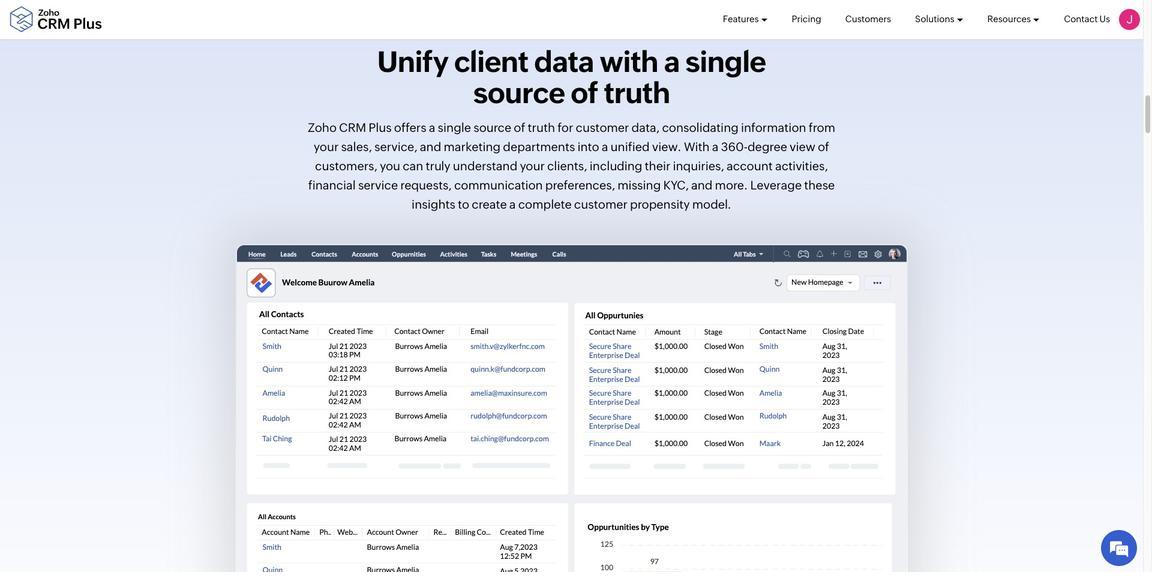 Task type: vqa. For each thing, say whether or not it's contained in the screenshot.
Customers on the top right of page
yes



Task type: locate. For each thing, give the bounding box(es) containing it.
1 horizontal spatial single
[[685, 45, 766, 78]]

crm
[[339, 121, 366, 134]]

a right offers
[[429, 121, 435, 134]]

of down from
[[818, 140, 829, 154]]

your down zoho
[[314, 140, 339, 154]]

1 vertical spatial and
[[691, 178, 713, 192]]

single inside zoho crm plus offers a single source of truth for customer data, consolidating information from your sales, service, and marketing departments into a unified view. with a 360-degree view of customers, you can truly understand your clients, including their inquiries, account activities, financial service requests, communication preferences, missing kyc, and more. leverage these insights to create a complete customer propensity model.
[[438, 121, 471, 134]]

clients,
[[547, 159, 587, 173]]

of
[[571, 76, 598, 110], [514, 121, 525, 134], [818, 140, 829, 154]]

data
[[534, 45, 594, 78]]

marketing
[[444, 140, 501, 154]]

with
[[600, 45, 658, 78]]

customers link
[[845, 0, 891, 38]]

single
[[685, 45, 766, 78], [438, 121, 471, 134]]

your down "departments"
[[520, 159, 545, 173]]

unified insights image
[[236, 244, 908, 572]]

1 vertical spatial truth
[[528, 121, 555, 134]]

truth for with
[[604, 76, 670, 110]]

of for with
[[571, 76, 598, 110]]

0 vertical spatial your
[[314, 140, 339, 154]]

of up "departments"
[[514, 121, 525, 134]]

features link
[[723, 0, 768, 38]]

inquiries,
[[673, 159, 724, 173]]

truth up data,
[[604, 76, 670, 110]]

and up truly
[[420, 140, 441, 154]]

1 vertical spatial your
[[520, 159, 545, 173]]

single for with
[[685, 45, 766, 78]]

source up "departments"
[[473, 76, 565, 110]]

customer
[[576, 121, 629, 134], [574, 197, 628, 211]]

from
[[809, 121, 835, 134]]

source inside unify client data with a single source of truth
[[473, 76, 565, 110]]

zoho
[[308, 121, 337, 134]]

0 vertical spatial and
[[420, 140, 441, 154]]

truth inside unify client data with a single source of truth
[[604, 76, 670, 110]]

departments
[[503, 140, 575, 154]]

data,
[[632, 121, 660, 134]]

0 vertical spatial single
[[685, 45, 766, 78]]

truth
[[604, 76, 670, 110], [528, 121, 555, 134]]

of for offers
[[514, 121, 525, 134]]

with
[[684, 140, 710, 154]]

insights
[[412, 197, 455, 211]]

missing
[[618, 178, 661, 192]]

a
[[664, 45, 680, 78], [429, 121, 435, 134], [602, 140, 608, 154], [712, 140, 719, 154], [509, 197, 516, 211]]

requests,
[[400, 178, 452, 192]]

a right with on the top of the page
[[664, 45, 680, 78]]

to
[[458, 197, 469, 211]]

offers
[[394, 121, 426, 134]]

0 horizontal spatial of
[[514, 121, 525, 134]]

account
[[727, 159, 773, 173]]

single down features
[[685, 45, 766, 78]]

preferences,
[[545, 178, 615, 192]]

of up for on the left top of page
[[571, 76, 598, 110]]

and
[[420, 140, 441, 154], [691, 178, 713, 192]]

degree
[[748, 140, 787, 154]]

1 vertical spatial single
[[438, 121, 471, 134]]

1 vertical spatial source
[[474, 121, 511, 134]]

0 vertical spatial of
[[571, 76, 598, 110]]

activities,
[[775, 159, 828, 173]]

2 horizontal spatial of
[[818, 140, 829, 154]]

0 vertical spatial source
[[473, 76, 565, 110]]

unify
[[377, 45, 448, 78]]

truth inside zoho crm plus offers a single source of truth for customer data, consolidating information from your sales, service, and marketing departments into a unified view. with a 360-degree view of customers, you can truly understand your clients, including their inquiries, account activities, financial service requests, communication preferences, missing kyc, and more. leverage these insights to create a complete customer propensity model.
[[528, 121, 555, 134]]

1 horizontal spatial truth
[[604, 76, 670, 110]]

source inside zoho crm plus offers a single source of truth for customer data, consolidating information from your sales, service, and marketing departments into a unified view. with a 360-degree view of customers, you can truly understand your clients, including their inquiries, account activities, financial service requests, communication preferences, missing kyc, and more. leverage these insights to create a complete customer propensity model.
[[474, 121, 511, 134]]

for
[[558, 121, 573, 134]]

kyc,
[[663, 178, 689, 192]]

financial
[[308, 178, 356, 192]]

resources
[[987, 14, 1031, 24]]

0 horizontal spatial truth
[[528, 121, 555, 134]]

single inside unify client data with a single source of truth
[[685, 45, 766, 78]]

1 horizontal spatial of
[[571, 76, 598, 110]]

1 horizontal spatial and
[[691, 178, 713, 192]]

1 vertical spatial of
[[514, 121, 525, 134]]

source
[[473, 76, 565, 110], [474, 121, 511, 134]]

a right into
[[602, 140, 608, 154]]

your
[[314, 140, 339, 154], [520, 159, 545, 173]]

customer down preferences,
[[574, 197, 628, 211]]

0 vertical spatial customer
[[576, 121, 629, 134]]

understand
[[453, 159, 517, 173]]

customers,
[[315, 159, 377, 173]]

2 vertical spatial of
[[818, 140, 829, 154]]

service
[[358, 178, 398, 192]]

us
[[1100, 14, 1110, 24]]

single up marketing
[[438, 121, 471, 134]]

including
[[590, 159, 642, 173]]

and down inquiries, on the top
[[691, 178, 713, 192]]

of inside unify client data with a single source of truth
[[571, 76, 598, 110]]

leverage
[[750, 178, 802, 192]]

0 vertical spatial truth
[[604, 76, 670, 110]]

contact us link
[[1064, 0, 1110, 38]]

customer up into
[[576, 121, 629, 134]]

source up marketing
[[474, 121, 511, 134]]

resources link
[[987, 0, 1040, 38]]

can
[[403, 159, 423, 173]]

0 horizontal spatial single
[[438, 121, 471, 134]]

truth up "departments"
[[528, 121, 555, 134]]



Task type: describe. For each thing, give the bounding box(es) containing it.
more.
[[715, 178, 748, 192]]

pricing
[[792, 14, 821, 24]]

view.
[[652, 140, 681, 154]]

a right create
[[509, 197, 516, 211]]

you
[[380, 159, 400, 173]]

zoho crmplus logo image
[[9, 6, 102, 33]]

communication
[[454, 178, 543, 192]]

contact
[[1064, 14, 1098, 24]]

0 horizontal spatial and
[[420, 140, 441, 154]]

service,
[[374, 140, 417, 154]]

pricing link
[[792, 0, 821, 38]]

truly
[[426, 159, 450, 173]]

single for offers
[[438, 121, 471, 134]]

a inside unify client data with a single source of truth
[[664, 45, 680, 78]]

360-
[[721, 140, 748, 154]]

source for plus
[[474, 121, 511, 134]]

sales,
[[341, 140, 372, 154]]

complete
[[518, 197, 572, 211]]

a right with
[[712, 140, 719, 154]]

model.
[[692, 197, 731, 211]]

propensity
[[630, 197, 690, 211]]

customers
[[845, 14, 891, 24]]

plus
[[369, 121, 392, 134]]

these
[[804, 178, 835, 192]]

create
[[472, 197, 507, 211]]

source for data
[[473, 76, 565, 110]]

unify client data with a single source of truth
[[377, 45, 766, 110]]

view
[[790, 140, 815, 154]]

their
[[645, 159, 670, 173]]

zoho crm plus offers a single source of truth for customer data, consolidating information from your sales, service, and marketing departments into a unified view. with a 360-degree view of customers, you can truly understand your clients, including their inquiries, account activities, financial service requests, communication preferences, missing kyc, and more. leverage these insights to create a complete customer propensity model.
[[308, 121, 835, 211]]

truth for offers
[[528, 121, 555, 134]]

features
[[723, 14, 759, 24]]

client
[[454, 45, 528, 78]]

0 horizontal spatial your
[[314, 140, 339, 154]]

consolidating
[[662, 121, 739, 134]]

1 vertical spatial customer
[[574, 197, 628, 211]]

solutions
[[915, 14, 954, 24]]

contact us
[[1064, 14, 1110, 24]]

solutions link
[[915, 0, 963, 38]]

information
[[741, 121, 806, 134]]

unified
[[611, 140, 650, 154]]

into
[[577, 140, 599, 154]]

1 horizontal spatial your
[[520, 159, 545, 173]]

james peterson image
[[1119, 9, 1140, 30]]



